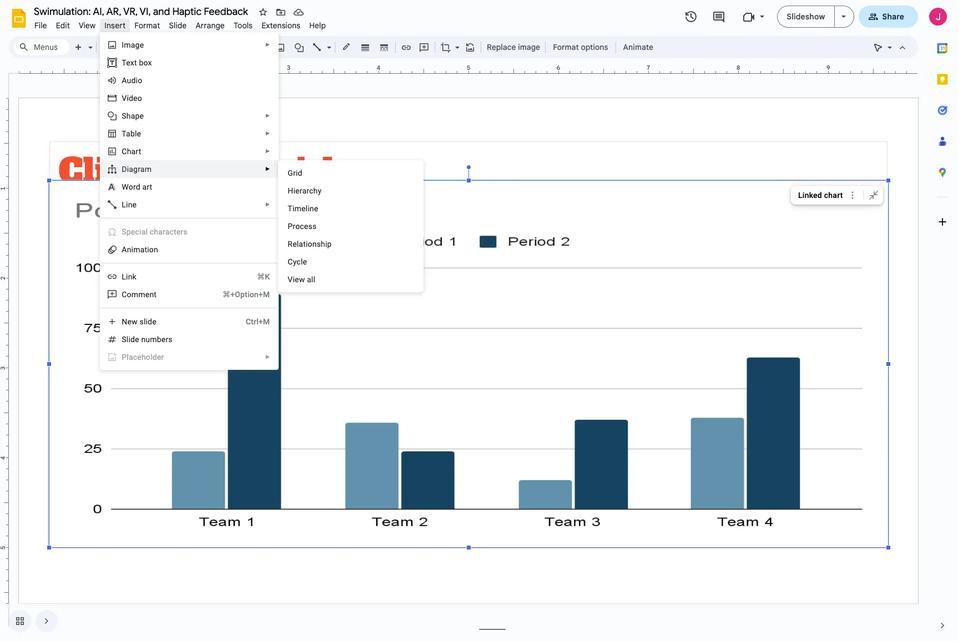 Task type: describe. For each thing, give the bounding box(es) containing it.
new slide with layout image
[[85, 40, 93, 44]]

► for art
[[265, 148, 271, 154]]

v iew all
[[288, 275, 315, 284]]

application containing slideshow
[[0, 0, 958, 642]]

► for d iagram
[[265, 166, 271, 172]]

linked
[[798, 191, 822, 200]]

replace image button
[[483, 39, 543, 56]]

b
[[130, 129, 135, 138]]

ierarchy
[[293, 187, 322, 195]]

dio
[[131, 76, 142, 85]]

image
[[518, 42, 540, 52]]

► for i mage
[[265, 42, 271, 48]]

border dash option
[[378, 39, 391, 55]]

chart options element
[[791, 186, 885, 205]]

⌘+option+m
[[223, 290, 270, 299]]

image i element
[[122, 41, 147, 49]]

Menus field
[[14, 39, 69, 55]]

lin
[[122, 273, 132, 281]]

Star checkbox
[[255, 4, 271, 20]]

ew
[[127, 318, 138, 326]]

► for le
[[265, 130, 271, 137]]

ta b le
[[122, 129, 141, 138]]

elationship
[[293, 240, 332, 249]]

i
[[122, 41, 124, 49]]

m
[[131, 290, 138, 299]]

► for s hape
[[265, 113, 271, 119]]

placeholder p element
[[122, 353, 167, 362]]

u
[[127, 76, 131, 85]]

text box t element
[[122, 58, 155, 67]]

help menu item
[[305, 19, 330, 32]]

⌘+option+m element
[[209, 289, 270, 300]]

ord
[[129, 183, 140, 192]]

relationship r element
[[288, 240, 335, 249]]

link k element
[[122, 273, 140, 281]]

t for imeline
[[288, 204, 292, 213]]

hierarchy h element
[[288, 187, 325, 195]]

animate button
[[618, 39, 658, 56]]

linked chart
[[798, 191, 843, 200]]

animation a element
[[122, 245, 162, 254]]

replace
[[487, 42, 516, 52]]

ycle
[[293, 258, 307, 266]]

► for p laceholder
[[265, 354, 271, 360]]

format options button
[[548, 39, 613, 56]]

a u dio
[[122, 76, 142, 85]]

n ew slide
[[122, 318, 156, 326]]

comment m element
[[122, 290, 160, 299]]

t ext box
[[122, 58, 152, 67]]

share
[[882, 12, 904, 22]]

view
[[79, 21, 96, 31]]

w ord art
[[122, 183, 152, 192]]

special characters c element
[[122, 228, 191, 236]]

ial
[[139, 228, 148, 236]]

new slide n element
[[122, 318, 160, 326]]

s
[[122, 112, 126, 120]]

r elationship
[[288, 240, 332, 249]]

e
[[135, 335, 139, 344]]

view all v element
[[288, 275, 319, 284]]

line q element
[[122, 200, 140, 209]]

edit
[[56, 21, 70, 31]]

ctrl+m element
[[232, 316, 270, 328]]

t imeline
[[288, 204, 318, 213]]

help
[[309, 21, 326, 31]]

⌘k
[[257, 273, 270, 281]]

line
[[122, 200, 137, 209]]

file menu item
[[30, 19, 51, 32]]

video v element
[[122, 94, 145, 103]]

table b element
[[122, 129, 144, 138]]

arrange
[[196, 21, 225, 31]]

v for ideo
[[122, 94, 127, 103]]

p for laceholder
[[122, 353, 127, 362]]

slide
[[140, 318, 156, 326]]

n
[[122, 318, 127, 326]]

co
[[122, 290, 131, 299]]

a for u
[[122, 76, 127, 85]]

spe c ial characters
[[122, 228, 187, 236]]

laceholder
[[127, 353, 164, 362]]

navigation inside application
[[0, 602, 58, 642]]

format options
[[553, 42, 608, 52]]

iew
[[293, 275, 305, 284]]

file
[[34, 21, 47, 31]]

le
[[135, 129, 141, 138]]

tools
[[234, 21, 253, 31]]

all
[[307, 275, 315, 284]]

ext
[[126, 58, 137, 67]]

insert menu item
[[100, 19, 130, 32]]

box
[[139, 58, 152, 67]]

slide numbers e element
[[122, 335, 176, 344]]

k
[[132, 273, 136, 281]]



Task type: vqa. For each thing, say whether or not it's contained in the screenshot.
third ► from the top of the page
yes



Task type: locate. For each thing, give the bounding box(es) containing it.
slid e numbers
[[122, 335, 172, 344]]

extensions menu item
[[257, 19, 305, 32]]

art for c h art
[[131, 147, 141, 156]]

insert image image
[[274, 39, 287, 55]]

imeline
[[292, 204, 318, 213]]

edit menu item
[[51, 19, 74, 32]]

options
[[581, 42, 608, 52]]

v down c ycle at the left top of the page
[[288, 275, 293, 284]]

c
[[122, 147, 127, 156], [288, 258, 293, 266]]

navigation
[[0, 602, 58, 642]]

c down r
[[288, 258, 293, 266]]

linked chart options image
[[847, 189, 859, 202]]

0 horizontal spatial v
[[122, 94, 127, 103]]

1 horizontal spatial t
[[288, 204, 292, 213]]

c
[[135, 228, 139, 236]]

ment
[[138, 290, 157, 299]]

lin k
[[122, 273, 136, 281]]

t
[[122, 58, 126, 67], [288, 204, 292, 213]]

t down 'i'
[[122, 58, 126, 67]]

co m ment
[[122, 290, 157, 299]]

grid g element
[[288, 169, 306, 178]]

c ycle
[[288, 258, 307, 266]]

1 horizontal spatial format
[[553, 42, 579, 52]]

1 vertical spatial c
[[288, 258, 293, 266]]

1 vertical spatial p
[[122, 353, 127, 362]]

shape s element
[[122, 112, 147, 120]]

art for w ord art
[[142, 183, 152, 192]]

mode and view toolbar
[[869, 36, 911, 58]]

spe
[[122, 228, 135, 236]]

slide
[[169, 21, 187, 31]]

c for ycle
[[288, 258, 293, 266]]

share button
[[858, 6, 918, 28]]

mage
[[124, 41, 144, 49]]

⌘k element
[[244, 271, 270, 283]]

audio u element
[[122, 76, 146, 85]]

ideo
[[127, 94, 142, 103]]

i mage
[[122, 41, 144, 49]]

►
[[265, 42, 271, 48], [265, 113, 271, 119], [265, 130, 271, 137], [265, 148, 271, 154], [265, 166, 271, 172], [265, 202, 271, 208], [265, 354, 271, 360]]

format inside menu item
[[134, 21, 160, 31]]

menu containing g
[[278, 160, 424, 293]]

0 horizontal spatial p
[[122, 353, 127, 362]]

iagram
[[127, 165, 152, 174]]

1 vertical spatial format
[[553, 42, 579, 52]]

chart
[[824, 191, 843, 200]]

nimation
[[127, 245, 158, 254]]

1 ► from the top
[[265, 42, 271, 48]]

view menu item
[[74, 19, 100, 32]]

menu bar banner
[[0, 0, 958, 642]]

0 horizontal spatial c
[[122, 147, 127, 156]]

arrange menu item
[[191, 19, 229, 32]]

p laceholder
[[122, 353, 164, 362]]

g rid
[[288, 169, 302, 178]]

format for format
[[134, 21, 160, 31]]

h ierarchy
[[288, 187, 322, 195]]

chart h element
[[122, 147, 145, 156]]

format menu item
[[130, 19, 165, 32]]

5 ► from the top
[[265, 166, 271, 172]]

h
[[288, 187, 293, 195]]

w
[[122, 183, 129, 192]]

a down the spe
[[122, 245, 127, 254]]

v
[[122, 94, 127, 103], [288, 275, 293, 284]]

a for nimation
[[122, 245, 127, 254]]

0 vertical spatial menu item
[[107, 226, 270, 238]]

1 horizontal spatial c
[[288, 258, 293, 266]]

rid
[[293, 169, 302, 178]]

shape image
[[293, 39, 306, 55]]

word art w element
[[122, 183, 156, 192]]

replace image
[[487, 42, 540, 52]]

d iagram
[[122, 165, 152, 174]]

0 vertical spatial format
[[134, 21, 160, 31]]

a
[[122, 76, 127, 85], [122, 245, 127, 254]]

process p element
[[288, 222, 320, 231]]

1 a from the top
[[122, 76, 127, 85]]

slid
[[122, 335, 135, 344]]

v ideo
[[122, 94, 142, 103]]

tab list inside the menu bar banner
[[927, 33, 958, 611]]

tools menu item
[[229, 19, 257, 32]]

border weight option
[[359, 39, 372, 55]]

animate
[[623, 42, 653, 52]]

slideshow button
[[777, 6, 835, 28]]

0 vertical spatial a
[[122, 76, 127, 85]]

art right 'ord' at top left
[[142, 183, 152, 192]]

border color: transparent image
[[340, 39, 353, 54]]

0 vertical spatial t
[[122, 58, 126, 67]]

1 vertical spatial art
[[142, 183, 152, 192]]

numbers
[[141, 335, 172, 344]]

4 ► from the top
[[265, 148, 271, 154]]

main toolbar
[[69, 0, 659, 431]]

r
[[288, 240, 293, 249]]

2 ► from the top
[[265, 113, 271, 119]]

ctrl+m
[[246, 318, 270, 326]]

cycle c element
[[288, 258, 310, 266]]

application
[[0, 0, 958, 642]]

0 horizontal spatial art
[[131, 147, 141, 156]]

1 horizontal spatial v
[[288, 275, 293, 284]]

v for iew
[[288, 275, 293, 284]]

t for ext
[[122, 58, 126, 67]]

format
[[134, 21, 160, 31], [553, 42, 579, 52]]

p down slid
[[122, 353, 127, 362]]

menu item
[[107, 226, 270, 238], [107, 352, 271, 363]]

c up d
[[122, 147, 127, 156]]

1 horizontal spatial art
[[142, 183, 152, 192]]

1 vertical spatial menu item
[[107, 352, 271, 363]]

6 ► from the top
[[265, 202, 271, 208]]

format for format options
[[553, 42, 579, 52]]

format down rename text box
[[134, 21, 160, 31]]

1 vertical spatial t
[[288, 204, 292, 213]]

h
[[127, 147, 131, 156]]

c for h
[[122, 147, 127, 156]]

menu item down numbers
[[107, 352, 271, 363]]

g
[[288, 169, 293, 178]]

menu bar
[[30, 14, 330, 33]]

rocess
[[293, 222, 317, 231]]

menu item up nimation
[[107, 226, 270, 238]]

format inside button
[[553, 42, 579, 52]]

a left dio
[[122, 76, 127, 85]]

p for rocess
[[288, 222, 293, 231]]

1 menu item from the top
[[107, 226, 270, 238]]

p rocess
[[288, 222, 317, 231]]

diagram d element
[[122, 165, 155, 174]]

1 vertical spatial a
[[122, 245, 127, 254]]

a nimation
[[122, 245, 158, 254]]

menu containing i
[[84, 0, 279, 370]]

live pointer settings image
[[885, 40, 892, 44]]

v up s
[[122, 94, 127, 103]]

0 vertical spatial p
[[288, 222, 293, 231]]

slide menu item
[[165, 19, 191, 32]]

art up d iagram at the top left
[[131, 147, 141, 156]]

d
[[122, 165, 127, 174]]

menu bar inside the menu bar banner
[[30, 14, 330, 33]]

3 ► from the top
[[265, 130, 271, 137]]

extensions
[[262, 21, 300, 31]]

hape
[[126, 112, 144, 120]]

0 vertical spatial v
[[122, 94, 127, 103]]

2 menu item from the top
[[107, 352, 271, 363]]

menu item containing spe
[[107, 226, 270, 238]]

0 vertical spatial art
[[131, 147, 141, 156]]

0 horizontal spatial format
[[134, 21, 160, 31]]

c h art
[[122, 147, 141, 156]]

slideshow
[[787, 12, 825, 22]]

menu bar containing file
[[30, 14, 330, 33]]

menu item containing p
[[107, 352, 271, 363]]

2 a from the top
[[122, 245, 127, 254]]

format left options
[[553, 42, 579, 52]]

1 horizontal spatial p
[[288, 222, 293, 231]]

0 horizontal spatial t
[[122, 58, 126, 67]]

tab list
[[927, 33, 958, 611]]

s hape
[[122, 112, 144, 120]]

t down h
[[288, 204, 292, 213]]

0 vertical spatial c
[[122, 147, 127, 156]]

characters
[[150, 228, 187, 236]]

p inside menu item
[[122, 353, 127, 362]]

timeline t element
[[288, 204, 322, 213]]

art
[[131, 147, 141, 156], [142, 183, 152, 192]]

1 vertical spatial v
[[288, 275, 293, 284]]

7 ► from the top
[[265, 354, 271, 360]]

ta
[[122, 129, 130, 138]]

p
[[288, 222, 293, 231], [122, 353, 127, 362]]

start slideshow (⌘+enter) image
[[841, 16, 846, 18]]

p up r
[[288, 222, 293, 231]]

insert
[[105, 21, 126, 31]]

► inside menu item
[[265, 354, 271, 360]]

menu
[[84, 0, 279, 370], [278, 160, 424, 293]]

Rename text field
[[30, 4, 254, 18]]



